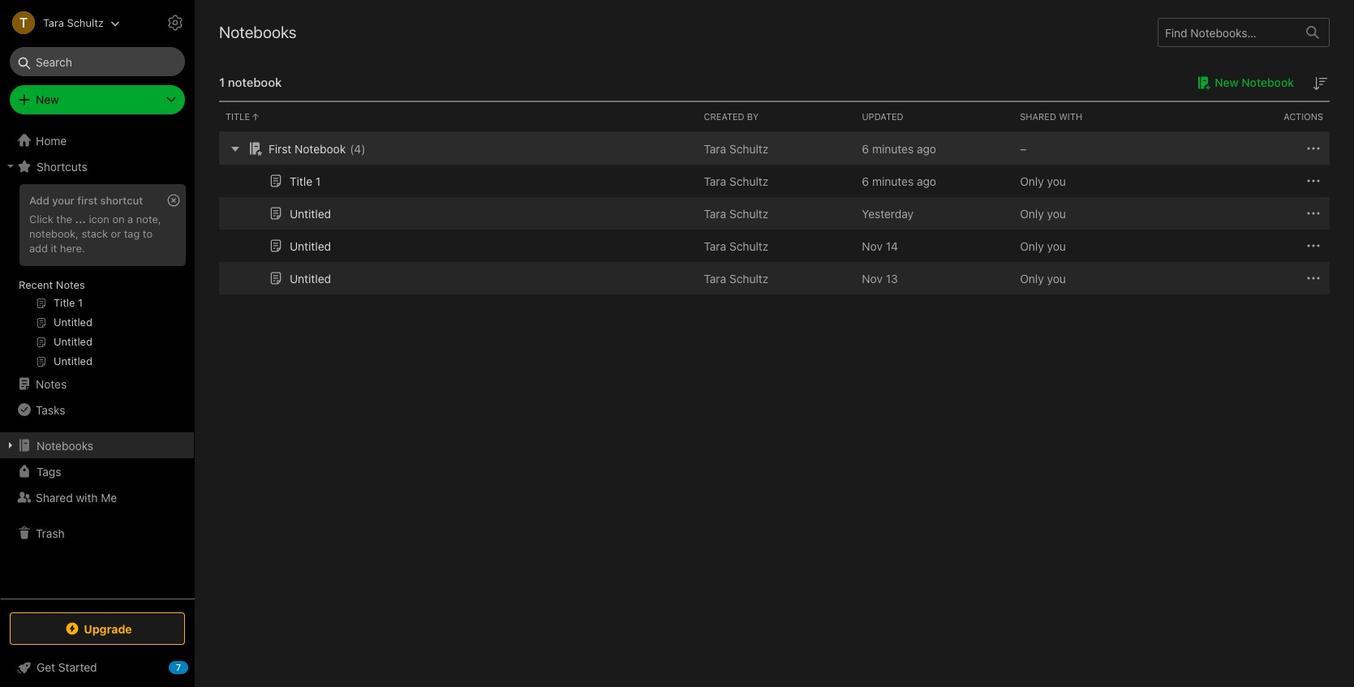 Task type: locate. For each thing, give the bounding box(es) containing it.
group
[[0, 179, 194, 377]]

minutes down updated
[[872, 142, 914, 155]]

title 1 row
[[219, 165, 1330, 197]]

notes
[[56, 278, 85, 291], [36, 377, 67, 391]]

1 vertical spatial more actions image
[[1304, 236, 1323, 256]]

1 more actions image from the top
[[1304, 171, 1323, 191]]

tasks
[[36, 403, 65, 417]]

13
[[886, 271, 898, 285]]

0 vertical spatial notebook
[[1242, 75, 1294, 89]]

4 only from the top
[[1020, 271, 1044, 285]]

tara schultz
[[43, 16, 104, 29], [704, 142, 769, 155], [704, 174, 769, 188], [704, 207, 769, 220], [704, 239, 769, 253], [704, 271, 769, 285]]

6 minutes ago for only you
[[862, 174, 936, 188]]

2 more actions image from the top
[[1304, 204, 1323, 223]]

untitled 3 element
[[290, 239, 331, 253]]

only you
[[1020, 174, 1066, 188], [1020, 207, 1066, 220], [1020, 239, 1066, 253], [1020, 271, 1066, 285]]

3 untitled row from the top
[[219, 262, 1330, 295]]

–
[[1020, 142, 1027, 155]]

1 vertical spatial ago
[[917, 174, 936, 188]]

1 vertical spatial notebook
[[295, 142, 346, 155]]

6 inside first notebook row
[[862, 142, 869, 155]]

1 you from the top
[[1047, 174, 1066, 188]]

2 untitled button from the top
[[266, 236, 331, 256]]

1 vertical spatial 1
[[316, 174, 321, 188]]

notes up tasks
[[36, 377, 67, 391]]

only
[[1020, 174, 1044, 188], [1020, 207, 1044, 220], [1020, 239, 1044, 253], [1020, 271, 1044, 285]]

0 horizontal spatial new
[[36, 93, 59, 106]]

2 you from the top
[[1047, 207, 1066, 220]]

6 minutes ago inside title 1 row
[[862, 174, 936, 188]]

notebooks element
[[195, 0, 1354, 687]]

tag
[[124, 227, 140, 240]]

6 minutes ago
[[862, 142, 936, 155], [862, 174, 936, 188]]

more actions image
[[1304, 171, 1323, 191], [1304, 236, 1323, 256]]

1 horizontal spatial notebooks
[[219, 23, 297, 41]]

expand notebooks image
[[4, 439, 17, 452]]

untitled button down untitled 3 element
[[266, 269, 331, 288]]

2 6 minutes ago from the top
[[862, 174, 936, 188]]

notebook inside row
[[295, 142, 346, 155]]

0 vertical spatial 1
[[219, 75, 225, 89]]

2 only you from the top
[[1020, 207, 1066, 220]]

4 more actions field from the top
[[1304, 236, 1323, 256]]

2 vertical spatial untitled
[[290, 271, 331, 285]]

0 horizontal spatial notebook
[[295, 142, 346, 155]]

more actions field inside title 1 row
[[1304, 171, 1323, 191]]

nov left 13
[[862, 271, 883, 285]]

only you inside title 1 row
[[1020, 174, 1066, 188]]

2 nov from the top
[[862, 271, 883, 285]]

you
[[1047, 174, 1066, 188], [1047, 207, 1066, 220], [1047, 239, 1066, 253], [1047, 271, 1066, 285]]

0 vertical spatial more actions image
[[1304, 171, 1323, 191]]

1 right title
[[316, 174, 321, 188]]

1 vertical spatial minutes
[[872, 174, 914, 188]]

6 inside title 1 row
[[862, 174, 869, 188]]

3 you from the top
[[1047, 239, 1066, 253]]

shortcuts button
[[0, 153, 194, 179]]

notebook for new
[[1242, 75, 1294, 89]]

tara schultz for untitled 4 element
[[704, 271, 769, 285]]

1 untitled button from the top
[[266, 204, 331, 223]]

4 only you from the top
[[1020, 271, 1066, 285]]

actions button
[[1172, 102, 1330, 131]]

tara schultz for "untitled 2" "element"
[[704, 207, 769, 220]]

2 only from the top
[[1020, 207, 1044, 220]]

you inside title 1 row
[[1047, 174, 1066, 188]]

6 up yesterday
[[862, 174, 869, 188]]

6 minutes ago up yesterday
[[862, 174, 936, 188]]

0 vertical spatial notes
[[56, 278, 85, 291]]

1 vertical spatial notes
[[36, 377, 67, 391]]

more actions image inside title 1 row
[[1304, 171, 1323, 191]]

yesterday
[[862, 207, 914, 220]]

1 vertical spatial untitled button
[[266, 236, 331, 256]]

new up actions button
[[1215, 75, 1239, 89]]

untitled 2 element
[[290, 207, 331, 220]]

notebook inside button
[[1242, 75, 1294, 89]]

title 1 1 element
[[290, 174, 321, 188]]

notebook up actions button
[[1242, 75, 1294, 89]]

icon on a note, notebook, stack or tag to add it here.
[[29, 213, 161, 255]]

schultz for untitled 4 element
[[729, 271, 769, 285]]

home
[[36, 133, 67, 147]]

notebook left (
[[295, 142, 346, 155]]

6 for only you
[[862, 174, 869, 188]]

tara
[[43, 16, 64, 29], [704, 142, 726, 155], [704, 174, 726, 188], [704, 207, 726, 220], [704, 239, 726, 253], [704, 271, 726, 285]]

untitled down untitled 3 element
[[290, 271, 331, 285]]

tara inside title 1 row
[[704, 174, 726, 188]]

notebook
[[228, 75, 282, 89]]

1 6 from the top
[[862, 142, 869, 155]]

updated
[[862, 111, 904, 122]]

first notebook ( 4 )
[[269, 142, 366, 155]]

on
[[112, 213, 125, 226]]

0 vertical spatial minutes
[[872, 142, 914, 155]]

more actions image for 13
[[1304, 269, 1323, 288]]

actions
[[1284, 111, 1323, 122]]

recent notes
[[19, 278, 85, 291]]

minutes
[[872, 142, 914, 155], [872, 174, 914, 188]]

icon
[[89, 213, 109, 226]]

minutes inside first notebook row
[[872, 142, 914, 155]]

new inside button
[[1215, 75, 1239, 89]]

1 only you from the top
[[1020, 174, 1066, 188]]

schultz
[[67, 16, 104, 29], [729, 142, 769, 155], [729, 174, 769, 188], [729, 207, 769, 220], [729, 239, 769, 253], [729, 271, 769, 285]]

ago
[[917, 142, 936, 155], [917, 174, 936, 188]]

0 vertical spatial more actions image
[[1304, 139, 1323, 158]]

1
[[219, 75, 225, 89], [316, 174, 321, 188]]

more actions field inside first notebook row
[[1304, 139, 1323, 158]]

14
[[886, 239, 898, 253]]

1 minutes from the top
[[872, 142, 914, 155]]

by
[[747, 111, 759, 122]]

3 untitled button from the top
[[266, 269, 331, 288]]

new inside "popup button"
[[36, 93, 59, 106]]

3 more actions field from the top
[[1304, 204, 1323, 223]]

ago inside first notebook row
[[917, 142, 936, 155]]

untitled button up untitled 4 element
[[266, 236, 331, 256]]

nov
[[862, 239, 883, 253], [862, 271, 883, 285]]

add your first shortcut
[[29, 194, 143, 207]]

0 vertical spatial untitled
[[290, 207, 331, 220]]

shared with me
[[36, 491, 117, 504]]

0 vertical spatial new
[[1215, 75, 1239, 89]]

5 more actions field from the top
[[1304, 268, 1323, 288]]

untitled button
[[266, 204, 331, 223], [266, 236, 331, 256], [266, 269, 331, 288]]

it
[[51, 242, 57, 255]]

new up home
[[36, 93, 59, 106]]

1 left "notebook"
[[219, 75, 225, 89]]

updated button
[[856, 102, 1014, 131]]

tara inside account field
[[43, 16, 64, 29]]

here.
[[60, 242, 85, 255]]

2 minutes from the top
[[872, 174, 914, 188]]

row group inside notebooks element
[[219, 132, 1330, 295]]

6 minutes ago down updated
[[862, 142, 936, 155]]

note,
[[136, 213, 161, 226]]

1 more actions field from the top
[[1304, 139, 1323, 158]]

untitled row
[[219, 197, 1330, 230], [219, 230, 1330, 262], [219, 262, 1330, 295]]

4 you from the top
[[1047, 271, 1066, 285]]

1 vertical spatial new
[[36, 93, 59, 106]]

untitled
[[290, 207, 331, 220], [290, 239, 331, 253], [290, 271, 331, 285]]

created
[[704, 111, 745, 122]]

1 vertical spatial notebooks
[[37, 439, 93, 452]]

1 horizontal spatial new
[[1215, 75, 1239, 89]]

Find Notebooks… text field
[[1159, 19, 1297, 46]]

More actions field
[[1304, 139, 1323, 158], [1304, 171, 1323, 191], [1304, 204, 1323, 223], [1304, 236, 1323, 256], [1304, 268, 1323, 288]]

6
[[862, 142, 869, 155], [862, 174, 869, 188]]

3 only from the top
[[1020, 239, 1044, 253]]

click the ...
[[29, 213, 86, 226]]

0 vertical spatial ago
[[917, 142, 936, 155]]

0 horizontal spatial notebooks
[[37, 439, 93, 452]]

1 6 minutes ago from the top
[[862, 142, 936, 155]]

0 horizontal spatial 1
[[219, 75, 225, 89]]

first
[[77, 194, 98, 207]]

ago inside title 1 row
[[917, 174, 936, 188]]

notebooks link
[[0, 433, 194, 458]]

new
[[1215, 75, 1239, 89], [36, 93, 59, 106]]

1 nov from the top
[[862, 239, 883, 253]]

1 horizontal spatial notebook
[[1242, 75, 1294, 89]]

2 more actions image from the top
[[1304, 236, 1323, 256]]

more actions field for third untitled row from the bottom
[[1304, 204, 1323, 223]]

nov for nov 13
[[862, 271, 883, 285]]

3 only you from the top
[[1020, 239, 1066, 253]]

1 vertical spatial nov
[[862, 271, 883, 285]]

2 vertical spatial untitled button
[[266, 269, 331, 288]]

0 vertical spatial 6 minutes ago
[[862, 142, 936, 155]]

None search field
[[21, 47, 174, 76]]

1 vertical spatial more actions image
[[1304, 204, 1323, 223]]

notebook,
[[29, 227, 79, 240]]

upgrade
[[84, 622, 132, 636]]

shared
[[1020, 111, 1057, 122]]

untitled button for 13
[[266, 269, 331, 288]]

minutes for only you
[[872, 174, 914, 188]]

row group
[[219, 132, 1330, 295]]

1 more actions image from the top
[[1304, 139, 1323, 158]]

the
[[56, 213, 72, 226]]

untitled for 14
[[290, 239, 331, 253]]

2 more actions field from the top
[[1304, 171, 1323, 191]]

2 ago from the top
[[917, 174, 936, 188]]

1 only from the top
[[1020, 174, 1044, 188]]

Sort field
[[1311, 73, 1330, 93]]

notebooks up "notebook"
[[219, 23, 297, 41]]

1 vertical spatial 6
[[862, 174, 869, 188]]

only you for 14
[[1020, 239, 1066, 253]]

notebook
[[1242, 75, 1294, 89], [295, 142, 346, 155]]

untitled up untitled 4 element
[[290, 239, 331, 253]]

untitled button down title
[[266, 204, 331, 223]]

ago for only you
[[917, 174, 936, 188]]

schultz inside title 1 row
[[729, 174, 769, 188]]

3 untitled from the top
[[290, 271, 331, 285]]

tara for untitled 3 element
[[704, 239, 726, 253]]

settings image
[[166, 13, 185, 32]]

Search text field
[[21, 47, 174, 76]]

more actions image
[[1304, 139, 1323, 158], [1304, 204, 1323, 223], [1304, 269, 1323, 288]]

title
[[226, 111, 250, 122]]

0 vertical spatial 6
[[862, 142, 869, 155]]

1 ago from the top
[[917, 142, 936, 155]]

add
[[29, 242, 48, 255]]

started
[[58, 661, 97, 674]]

untitled up untitled 3 element
[[290, 207, 331, 220]]

notes right recent
[[56, 278, 85, 291]]

1 vertical spatial 6 minutes ago
[[862, 174, 936, 188]]

1 vertical spatial untitled
[[290, 239, 331, 253]]

notebooks
[[219, 23, 297, 41], [37, 439, 93, 452]]

7
[[176, 662, 181, 673]]

only inside title 1 row
[[1020, 174, 1044, 188]]

0 vertical spatial notebooks
[[219, 23, 297, 41]]

title 1 button
[[266, 171, 321, 191]]

1 horizontal spatial 1
[[316, 174, 321, 188]]

trash link
[[0, 520, 194, 546]]

...
[[75, 213, 86, 226]]

tree
[[0, 127, 195, 598]]

shared
[[36, 491, 73, 504]]

notebooks up tags
[[37, 439, 93, 452]]

row group containing first notebook
[[219, 132, 1330, 295]]

0 vertical spatial untitled button
[[266, 204, 331, 223]]

recent
[[19, 278, 53, 291]]

schultz inside account field
[[67, 16, 104, 29]]

title button
[[219, 102, 697, 131]]

notes inside notes "link"
[[36, 377, 67, 391]]

6 minutes ago inside first notebook row
[[862, 142, 936, 155]]

2 untitled from the top
[[290, 239, 331, 253]]

more actions image for nov 14
[[1304, 236, 1323, 256]]

tree containing home
[[0, 127, 195, 598]]

2 vertical spatial more actions image
[[1304, 269, 1323, 288]]

minutes inside title 1 row
[[872, 174, 914, 188]]

0 vertical spatial nov
[[862, 239, 883, 253]]

nov 14
[[862, 239, 898, 253]]

minutes up yesterday
[[872, 174, 914, 188]]

tara schultz inside title 1 row
[[704, 174, 769, 188]]

1 untitled from the top
[[290, 207, 331, 220]]

nov left 14
[[862, 239, 883, 253]]

2 6 from the top
[[862, 174, 869, 188]]

6 down updated
[[862, 142, 869, 155]]

3 more actions image from the top
[[1304, 269, 1323, 288]]

more actions image for minutes
[[1304, 139, 1323, 158]]



Task type: vqa. For each thing, say whether or not it's contained in the screenshot.
second 'Only' from the bottom
yes



Task type: describe. For each thing, give the bounding box(es) containing it.
first
[[269, 142, 292, 155]]

tara schultz for untitled 3 element
[[704, 239, 769, 253]]

trash
[[36, 526, 65, 540]]

or
[[111, 227, 121, 240]]

tara schultz inside first notebook row
[[704, 142, 769, 155]]

only for minutes
[[1020, 174, 1044, 188]]

nov for nov 14
[[862, 239, 883, 253]]

schultz for untitled 3 element
[[729, 239, 769, 253]]

notes inside group
[[56, 278, 85, 291]]

a
[[128, 213, 133, 226]]

to
[[143, 227, 153, 240]]

tara for "untitled 2" "element"
[[704, 207, 726, 220]]

new for new notebook
[[1215, 75, 1239, 89]]

schultz inside first notebook row
[[729, 142, 769, 155]]

only you for minutes
[[1020, 174, 1066, 188]]

new for new
[[36, 93, 59, 106]]

only for 14
[[1020, 239, 1044, 253]]

6 minutes ago for –
[[862, 142, 936, 155]]

more actions field for title 1 row
[[1304, 171, 1323, 191]]

tara for untitled 4 element
[[704, 271, 726, 285]]

untitled 4 element
[[290, 271, 331, 285]]

tara schultz inside account field
[[43, 16, 104, 29]]

tags button
[[0, 458, 194, 484]]

6 for –
[[862, 142, 869, 155]]

shared with
[[1020, 111, 1083, 122]]

me
[[101, 491, 117, 504]]

more actions image for 6 minutes ago
[[1304, 171, 1323, 191]]

2 untitled row from the top
[[219, 230, 1330, 262]]

schultz for "untitled 2" "element"
[[729, 207, 769, 220]]

your
[[52, 194, 75, 207]]

arrow image
[[226, 139, 245, 158]]

with
[[1059, 111, 1083, 122]]

created by button
[[697, 102, 856, 131]]

minutes for –
[[872, 142, 914, 155]]

(
[[350, 142, 354, 155]]

untitled for 13
[[290, 271, 331, 285]]

first notebook row
[[219, 132, 1330, 165]]

tags
[[37, 465, 61, 478]]

tara for title 1 1 'element'
[[704, 174, 726, 188]]

untitled button for 14
[[266, 236, 331, 256]]

stack
[[82, 227, 108, 240]]

new button
[[10, 85, 185, 114]]

Account field
[[0, 6, 120, 39]]

tasks button
[[0, 397, 194, 423]]

new notebook button
[[1192, 73, 1294, 93]]

more actions field for first notebook row
[[1304, 139, 1323, 158]]

add
[[29, 194, 49, 207]]

1 inside title 1 button
[[316, 174, 321, 188]]

group containing add your first shortcut
[[0, 179, 194, 377]]

shared with me link
[[0, 484, 194, 510]]

title
[[290, 174, 312, 188]]

shortcuts
[[37, 159, 87, 173]]

1 notebook
[[219, 75, 282, 89]]

sort options image
[[1311, 74, 1330, 93]]

notebooks inside tree
[[37, 439, 93, 452]]

4
[[354, 142, 361, 155]]

home link
[[0, 127, 195, 153]]

upgrade button
[[10, 613, 185, 645]]

tara schultz for title 1 1 'element'
[[704, 174, 769, 188]]

only you for 13
[[1020, 271, 1066, 285]]

notes link
[[0, 371, 194, 397]]

Help and Learning task checklist field
[[0, 655, 195, 681]]

only for 13
[[1020, 271, 1044, 285]]

you for minutes
[[1047, 174, 1066, 188]]

with
[[76, 491, 98, 504]]

ago for –
[[917, 142, 936, 155]]

shared with button
[[1014, 102, 1172, 131]]

notebook for first
[[295, 142, 346, 155]]

more actions field for 2nd untitled row from the bottom
[[1304, 236, 1323, 256]]

more actions field for 3rd untitled row from the top of the notebooks element
[[1304, 268, 1323, 288]]

title 1
[[290, 174, 321, 188]]

you for 13
[[1047, 271, 1066, 285]]

)
[[361, 142, 366, 155]]

tara inside first notebook row
[[704, 142, 726, 155]]

new notebook
[[1215, 75, 1294, 89]]

click
[[29, 213, 53, 226]]

you for 14
[[1047, 239, 1066, 253]]

nov 13
[[862, 271, 898, 285]]

click to collapse image
[[189, 657, 201, 677]]

get started
[[37, 661, 97, 674]]

shortcut
[[100, 194, 143, 207]]

1 untitled row from the top
[[219, 197, 1330, 230]]

get
[[37, 661, 55, 674]]

schultz for title 1 1 'element'
[[729, 174, 769, 188]]

created by
[[704, 111, 759, 122]]



